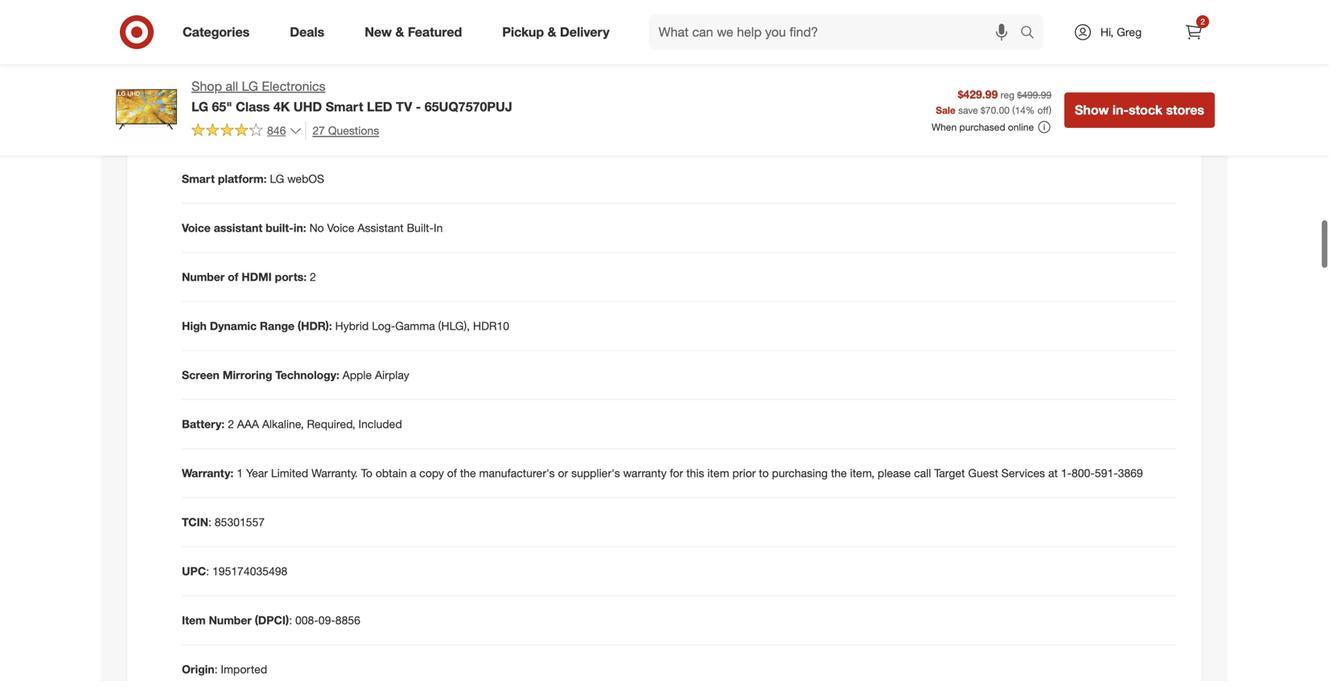 Task type: vqa. For each thing, say whether or not it's contained in the screenshot.
What can we help you find? suggestions appear below 'search field'
yes



Task type: describe. For each thing, give the bounding box(es) containing it.
item
[[182, 614, 206, 628]]

direct
[[290, 123, 320, 137]]

$429.99
[[958, 87, 998, 101]]

$499.99
[[1018, 89, 1052, 101]]

65uq7570puj
[[425, 99, 513, 115]]

1
[[237, 467, 243, 481]]

smart inside the shop all lg electronics lg 65" class 4k uhd smart led tv - 65uq7570puj
[[326, 99, 363, 115]]

27 questions
[[313, 123, 379, 138]]

product width with stand: 57.1 inches
[[182, 74, 384, 88]]

70.00
[[986, 104, 1010, 116]]

1 the from the left
[[460, 467, 476, 481]]

origin
[[182, 663, 215, 677]]

high dynamic range (hdr): hybrid log-gamma (hlg), hdr10
[[182, 319, 510, 333]]

product for product width with stand: 57.1 inches
[[182, 74, 225, 88]]

categories
[[183, 24, 250, 40]]

this
[[687, 467, 705, 481]]

class
[[236, 99, 270, 115]]

8856
[[336, 614, 361, 628]]

number of hdmi ports: 2
[[182, 270, 316, 284]]

imported
[[221, 663, 267, 677]]

backlight type: led direct lit
[[182, 123, 335, 137]]

deals
[[290, 24, 325, 40]]

inches for 57.1 inches
[[350, 74, 384, 88]]

purchasing
[[772, 467, 828, 481]]

$
[[981, 104, 986, 116]]

new & featured
[[365, 24, 462, 40]]

& for new
[[396, 24, 404, 40]]

1 vertical spatial smart
[[182, 172, 215, 186]]

800-
[[1072, 467, 1096, 481]]

assistant
[[214, 221, 263, 235]]

tcin
[[182, 516, 208, 530]]

led inside the shop all lg electronics lg 65" class 4k uhd smart led tv - 65uq7570puj
[[367, 99, 393, 115]]

1 vertical spatial lg
[[192, 99, 208, 115]]

27 questions link
[[305, 121, 379, 140]]

please
[[878, 467, 911, 481]]

at
[[1049, 467, 1059, 481]]

1 horizontal spatial of
[[447, 467, 457, 481]]

(hlg),
[[438, 319, 470, 333]]

target
[[935, 467, 966, 481]]

upc
[[182, 565, 206, 579]]

lg for platform:
[[270, 172, 284, 186]]

or
[[558, 467, 569, 481]]

2 link
[[1177, 14, 1212, 50]]

range
[[260, 319, 295, 333]]

voice assistant built-in: no voice assistant built-in
[[182, 221, 443, 235]]

-
[[416, 99, 421, 115]]

year
[[246, 467, 268, 481]]

)
[[1050, 104, 1052, 116]]

product height with stand: 35.4 inches
[[182, 25, 388, 39]]

gamma
[[395, 319, 435, 333]]

with for height
[[266, 25, 289, 39]]

backlight
[[182, 123, 232, 137]]

dynamic
[[210, 319, 257, 333]]

2 voice from the left
[[327, 221, 355, 235]]

obtain
[[376, 467, 407, 481]]

to
[[361, 467, 373, 481]]

when
[[932, 121, 957, 133]]

alkaline,
[[262, 417, 304, 432]]

deals link
[[276, 14, 345, 50]]

show in-stock stores button
[[1065, 92, 1216, 128]]

: left the '008-'
[[289, 614, 292, 628]]

item,
[[851, 467, 875, 481]]

built-
[[407, 221, 434, 235]]

09-
[[319, 614, 336, 628]]

categories link
[[169, 14, 270, 50]]

What can we help you find? suggestions appear below search field
[[649, 14, 1025, 50]]

sale
[[936, 104, 956, 116]]

lit
[[323, 123, 335, 137]]

stand: for product height with stand:
[[292, 25, 327, 39]]

upc : 195174035498
[[182, 565, 288, 579]]

uhd
[[294, 99, 322, 115]]

mirroring
[[223, 368, 272, 382]]

to
[[759, 467, 769, 481]]

with for width
[[262, 74, 285, 88]]

ports:
[[275, 270, 307, 284]]

85301557
[[215, 516, 265, 530]]

webos
[[287, 172, 325, 186]]

stand: for product width with stand:
[[288, 74, 322, 88]]



Task type: locate. For each thing, give the bounding box(es) containing it.
0 horizontal spatial voice
[[182, 221, 211, 235]]

log-
[[372, 319, 395, 333]]

0 vertical spatial stand:
[[292, 25, 327, 39]]

built-
[[266, 221, 294, 235]]

no
[[310, 221, 324, 235]]

required,
[[307, 417, 356, 432]]

& right pickup
[[548, 24, 557, 40]]

1-
[[1062, 467, 1072, 481]]

assistant
[[358, 221, 404, 235]]

1 product from the top
[[182, 25, 225, 39]]

(
[[1013, 104, 1016, 116]]

services
[[1002, 467, 1046, 481]]

65"
[[212, 99, 232, 115]]

: for 195174035498
[[206, 565, 209, 579]]

height
[[228, 25, 263, 39]]

stand: up 'uhd'
[[288, 74, 322, 88]]

1 vertical spatial number
[[209, 614, 252, 628]]

0 horizontal spatial &
[[396, 24, 404, 40]]

copy
[[420, 467, 444, 481]]

lg down shop
[[192, 99, 208, 115]]

airplay
[[375, 368, 410, 382]]

1 horizontal spatial smart
[[326, 99, 363, 115]]

item number (dpci) : 008-09-8856
[[182, 614, 361, 628]]

apple
[[343, 368, 372, 382]]

0 horizontal spatial 2
[[228, 417, 234, 432]]

prior
[[733, 467, 756, 481]]

product left height at the top of page
[[182, 25, 225, 39]]

2 the from the left
[[831, 467, 847, 481]]

1 vertical spatial inches
[[350, 74, 384, 88]]

0 horizontal spatial led
[[266, 123, 287, 137]]

lg right all
[[242, 78, 258, 94]]

0 vertical spatial led
[[367, 99, 393, 115]]

show
[[1076, 102, 1110, 118]]

3869
[[1119, 467, 1144, 481]]

smart left "platform:"
[[182, 172, 215, 186]]

57.1
[[325, 74, 347, 88]]

: for imported
[[215, 663, 218, 677]]

delivery
[[560, 24, 610, 40]]

of
[[228, 270, 239, 284], [447, 467, 457, 481]]

inches right 57.1
[[350, 74, 384, 88]]

limited
[[271, 467, 309, 481]]

1 vertical spatial of
[[447, 467, 457, 481]]

with left deals
[[266, 25, 289, 39]]

0 vertical spatial product
[[182, 25, 225, 39]]

number right item
[[209, 614, 252, 628]]

voice right no in the top of the page
[[327, 221, 355, 235]]

1 horizontal spatial the
[[831, 467, 847, 481]]

high
[[182, 319, 207, 333]]

lg
[[242, 78, 258, 94], [192, 99, 208, 115], [270, 172, 284, 186]]

: for 85301557
[[208, 516, 212, 530]]

1 horizontal spatial led
[[367, 99, 393, 115]]

0 horizontal spatial lg
[[192, 99, 208, 115]]

smart platform: lg webos
[[182, 172, 325, 186]]

image of lg 65" class 4k uhd smart led tv - 65uq7570puj image
[[114, 77, 179, 142]]

1 vertical spatial with
[[262, 74, 285, 88]]

purchased
[[960, 121, 1006, 133]]

& for pickup
[[548, 24, 557, 40]]

warranty.
[[312, 467, 358, 481]]

a
[[410, 467, 417, 481]]

product for product height with stand: 35.4 inches
[[182, 25, 225, 39]]

in-
[[1113, 102, 1129, 118]]

1 vertical spatial product
[[182, 74, 225, 88]]

1 horizontal spatial 2
[[310, 270, 316, 284]]

2 vertical spatial lg
[[270, 172, 284, 186]]

product left all
[[182, 74, 225, 88]]

show in-stock stores
[[1076, 102, 1205, 118]]

2 horizontal spatial lg
[[270, 172, 284, 186]]

0 vertical spatial inches
[[355, 25, 388, 39]]

(hdr):
[[298, 319, 332, 333]]

stand:
[[292, 25, 327, 39], [288, 74, 322, 88]]

2 right greg at the top right
[[1201, 17, 1206, 27]]

tcin : 85301557
[[182, 516, 265, 530]]

0 vertical spatial 2
[[1201, 17, 1206, 27]]

008-
[[295, 614, 319, 628]]

hybrid
[[335, 319, 369, 333]]

846 link
[[192, 121, 302, 141]]

platform:
[[218, 172, 267, 186]]

0 horizontal spatial smart
[[182, 172, 215, 186]]

2 inside "2" link
[[1201, 17, 1206, 27]]

the right the copy in the left of the page
[[460, 467, 476, 481]]

0 vertical spatial with
[[266, 25, 289, 39]]

voice left assistant
[[182, 221, 211, 235]]

smart up 27 questions
[[326, 99, 363, 115]]

led down 4k
[[266, 123, 287, 137]]

for
[[670, 467, 684, 481]]

smart
[[326, 99, 363, 115], [182, 172, 215, 186]]

inches right 35.4
[[355, 25, 388, 39]]

battery:
[[182, 417, 225, 432]]

shop
[[192, 78, 222, 94]]

origin : imported
[[182, 663, 267, 677]]

1 horizontal spatial voice
[[327, 221, 355, 235]]

14
[[1016, 104, 1026, 116]]

pickup
[[503, 24, 544, 40]]

2 vertical spatial 2
[[228, 417, 234, 432]]

0 horizontal spatial the
[[460, 467, 476, 481]]

of left hdmi
[[228, 270, 239, 284]]

the left item, on the right bottom of page
[[831, 467, 847, 481]]

aaa
[[237, 417, 259, 432]]

warranty: 1 year limited warranty. to obtain a copy of the manufacturer's or supplier's warranty for this item prior to purchasing the item, please call target guest services at 1-800-591-3869
[[182, 467, 1144, 481]]

195174035498
[[212, 565, 288, 579]]

warranty:
[[182, 467, 234, 481]]

: left imported
[[215, 663, 218, 677]]

1 vertical spatial 2
[[310, 270, 316, 284]]

0 horizontal spatial of
[[228, 270, 239, 284]]

1 & from the left
[[396, 24, 404, 40]]

0 vertical spatial number
[[182, 270, 225, 284]]

battery: 2 aaa alkaline, required, included
[[182, 417, 402, 432]]

stand: left 35.4
[[292, 25, 327, 39]]

591-
[[1096, 467, 1119, 481]]

included
[[359, 417, 402, 432]]

&
[[396, 24, 404, 40], [548, 24, 557, 40]]

$429.99 reg $499.99 sale save $ 70.00 ( 14 % off )
[[936, 87, 1052, 116]]

number up the high
[[182, 270, 225, 284]]

846
[[267, 123, 286, 137]]

1 vertical spatial led
[[266, 123, 287, 137]]

inches for 35.4 inches
[[355, 25, 388, 39]]

: left 195174035498
[[206, 565, 209, 579]]

tv
[[396, 99, 412, 115]]

hdr10
[[473, 319, 510, 333]]

led left the tv
[[367, 99, 393, 115]]

27
[[313, 123, 325, 138]]

1 vertical spatial stand:
[[288, 74, 322, 88]]

guest
[[969, 467, 999, 481]]

when purchased online
[[932, 121, 1035, 133]]

with up 4k
[[262, 74, 285, 88]]

pickup & delivery
[[503, 24, 610, 40]]

: left 85301557
[[208, 516, 212, 530]]

1 voice from the left
[[182, 221, 211, 235]]

screen
[[182, 368, 220, 382]]

1 horizontal spatial &
[[548, 24, 557, 40]]

search
[[1014, 26, 1052, 42]]

lg left the webos
[[270, 172, 284, 186]]

item
[[708, 467, 730, 481]]

the
[[460, 467, 476, 481], [831, 467, 847, 481]]

0 vertical spatial lg
[[242, 78, 258, 94]]

new & featured link
[[351, 14, 482, 50]]

2 right ports:
[[310, 270, 316, 284]]

technology:
[[276, 368, 340, 382]]

hi,
[[1101, 25, 1114, 39]]

lg for all
[[242, 78, 258, 94]]

2 & from the left
[[548, 24, 557, 40]]

warranty
[[624, 467, 667, 481]]

2 product from the top
[[182, 74, 225, 88]]

call
[[915, 467, 932, 481]]

0 vertical spatial smart
[[326, 99, 363, 115]]

product
[[182, 25, 225, 39], [182, 74, 225, 88]]

0 vertical spatial of
[[228, 270, 239, 284]]

& right new
[[396, 24, 404, 40]]

of right the copy in the left of the page
[[447, 467, 457, 481]]

save
[[959, 104, 979, 116]]

2 left aaa
[[228, 417, 234, 432]]

questions
[[328, 123, 379, 138]]

2 horizontal spatial 2
[[1201, 17, 1206, 27]]

1 horizontal spatial lg
[[242, 78, 258, 94]]



